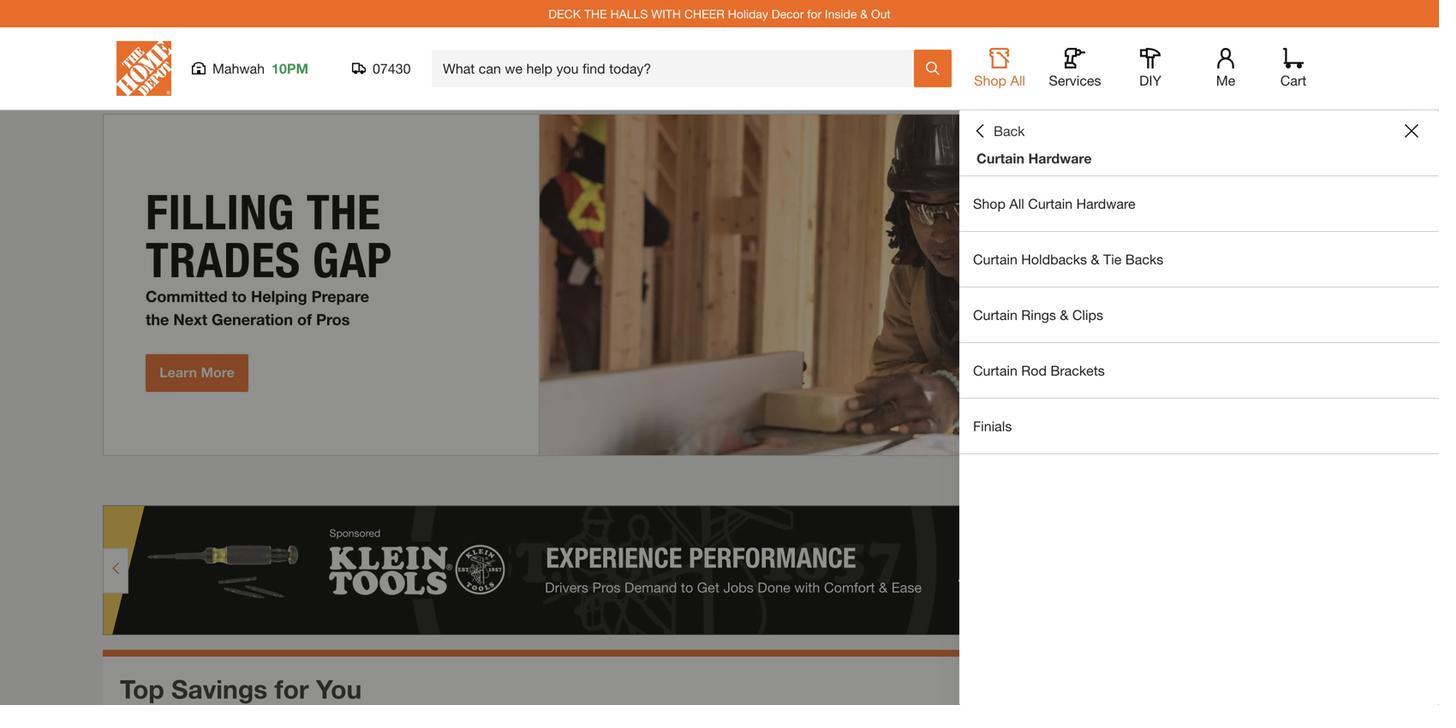Task type: vqa. For each thing, say whether or not it's contained in the screenshot.
left the h
no



Task type: describe. For each thing, give the bounding box(es) containing it.
the
[[584, 7, 607, 21]]

deck the halls with cheer holiday decor for inside & out link
[[548, 7, 891, 21]]

shop all button
[[972, 48, 1027, 89]]

07430
[[373, 60, 411, 77]]

decor
[[772, 7, 804, 21]]

me
[[1216, 72, 1236, 89]]

shop for shop all curtain hardware
[[973, 196, 1006, 212]]

the home depot logo image
[[117, 41, 171, 96]]

curtain down curtain hardware at right
[[1028, 196, 1073, 212]]

shop all curtain hardware
[[973, 196, 1136, 212]]

finials
[[973, 418, 1012, 435]]

deck the halls with cheer holiday decor for inside & out
[[548, 7, 891, 21]]

1 horizontal spatial for
[[807, 7, 822, 21]]

services button
[[1048, 48, 1103, 89]]

shop all
[[974, 72, 1025, 89]]

0 horizontal spatial &
[[860, 7, 868, 21]]

cart
[[1280, 72, 1307, 89]]

drawer close image
[[1405, 124, 1419, 138]]

finials link
[[959, 399, 1439, 454]]

10pm
[[272, 60, 308, 77]]

& for curtain rings & clips
[[1060, 307, 1069, 323]]

feedback link image
[[1416, 290, 1439, 382]]

savings
[[171, 674, 268, 705]]

curtain for hardware
[[977, 150, 1025, 167]]

brackets
[[1051, 363, 1105, 379]]

out
[[871, 7, 891, 21]]

curtain rod brackets link
[[959, 344, 1439, 398]]

image for filling the trades gap committed to helping prepare  the next generation of pros image
[[103, 114, 1336, 457]]

holdbacks
[[1021, 251, 1087, 268]]

curtain for rings
[[973, 307, 1018, 323]]

curtain hardware
[[977, 150, 1092, 167]]

holiday
[[728, 7, 768, 21]]

top
[[120, 674, 164, 705]]

mahwah
[[212, 60, 265, 77]]

halls
[[610, 7, 648, 21]]

curtain for rod
[[973, 363, 1018, 379]]

mahwah 10pm
[[212, 60, 308, 77]]

you
[[316, 674, 362, 705]]

hardware inside shop all curtain hardware link
[[1076, 196, 1136, 212]]

cheer
[[684, 7, 725, 21]]

rod
[[1021, 363, 1047, 379]]

diy button
[[1123, 48, 1178, 89]]

curtain rod brackets
[[973, 363, 1105, 379]]



Task type: locate. For each thing, give the bounding box(es) containing it.
hardware up shop all curtain hardware
[[1028, 150, 1092, 167]]

curtain holdbacks & tie backs link
[[959, 232, 1439, 287]]

cart link
[[1275, 48, 1312, 89]]

inside
[[825, 7, 857, 21]]

0 vertical spatial all
[[1010, 72, 1025, 89]]

shop up back button
[[974, 72, 1007, 89]]

all for shop all curtain hardware
[[1009, 196, 1024, 212]]

diy
[[1139, 72, 1162, 89]]

clips
[[1072, 307, 1103, 323]]

2 horizontal spatial &
[[1091, 251, 1100, 268]]

with
[[651, 7, 681, 21]]

1 vertical spatial all
[[1009, 196, 1024, 212]]

all inside button
[[1010, 72, 1025, 89]]

menu containing shop all curtain hardware
[[959, 176, 1439, 455]]

0 vertical spatial shop
[[974, 72, 1007, 89]]

curtain rings & clips link
[[959, 288, 1439, 343]]

menu
[[959, 176, 1439, 455]]

0 vertical spatial hardware
[[1028, 150, 1092, 167]]

shop inside button
[[974, 72, 1007, 89]]

top savings for you
[[120, 674, 362, 705]]

backs
[[1125, 251, 1164, 268]]

all up back
[[1010, 72, 1025, 89]]

all down curtain hardware at right
[[1009, 196, 1024, 212]]

services
[[1049, 72, 1101, 89]]

all for shop all
[[1010, 72, 1025, 89]]

07430 button
[[352, 60, 411, 77]]

1 vertical spatial for
[[275, 674, 309, 705]]

all inside menu
[[1009, 196, 1024, 212]]

all
[[1010, 72, 1025, 89], [1009, 196, 1024, 212]]

hardware up tie
[[1076, 196, 1136, 212]]

for left you
[[275, 674, 309, 705]]

shop down curtain hardware at right
[[973, 196, 1006, 212]]

rings
[[1021, 307, 1056, 323]]

curtain rings & clips
[[973, 307, 1103, 323]]

0 horizontal spatial for
[[275, 674, 309, 705]]

curtain left rod
[[973, 363, 1018, 379]]

& for curtain holdbacks & tie backs
[[1091, 251, 1100, 268]]

for
[[807, 7, 822, 21], [275, 674, 309, 705]]

curtain holdbacks & tie backs
[[973, 251, 1164, 268]]

curtain down back button
[[977, 150, 1025, 167]]

curtain left rings
[[973, 307, 1018, 323]]

back
[[994, 123, 1025, 139]]

0 vertical spatial for
[[807, 7, 822, 21]]

curtain
[[977, 150, 1025, 167], [1028, 196, 1073, 212], [973, 251, 1018, 268], [973, 307, 1018, 323], [973, 363, 1018, 379]]

hardware
[[1028, 150, 1092, 167], [1076, 196, 1136, 212]]

& left clips
[[1060, 307, 1069, 323]]

1 vertical spatial hardware
[[1076, 196, 1136, 212]]

curtain left holdbacks
[[973, 251, 1018, 268]]

1 vertical spatial shop
[[973, 196, 1006, 212]]

for left inside
[[807, 7, 822, 21]]

shop for shop all
[[974, 72, 1007, 89]]

curtain for holdbacks
[[973, 251, 1018, 268]]

& left tie
[[1091, 251, 1100, 268]]

& inside curtain holdbacks & tie backs link
[[1091, 251, 1100, 268]]

&
[[860, 7, 868, 21], [1091, 251, 1100, 268], [1060, 307, 1069, 323]]

tie
[[1103, 251, 1122, 268]]

1 horizontal spatial &
[[1060, 307, 1069, 323]]

back button
[[973, 123, 1025, 140]]

deck
[[548, 7, 581, 21]]

1 vertical spatial &
[[1091, 251, 1100, 268]]

2 vertical spatial &
[[1060, 307, 1069, 323]]

& inside curtain rings & clips 'link'
[[1060, 307, 1069, 323]]

What can we help you find today? search field
[[443, 51, 913, 87]]

curtain inside 'link'
[[973, 307, 1018, 323]]

& left the out
[[860, 7, 868, 21]]

shop all curtain hardware link
[[959, 176, 1439, 231]]

0 vertical spatial &
[[860, 7, 868, 21]]

shop
[[974, 72, 1007, 89], [973, 196, 1006, 212]]

me button
[[1198, 48, 1253, 89]]



